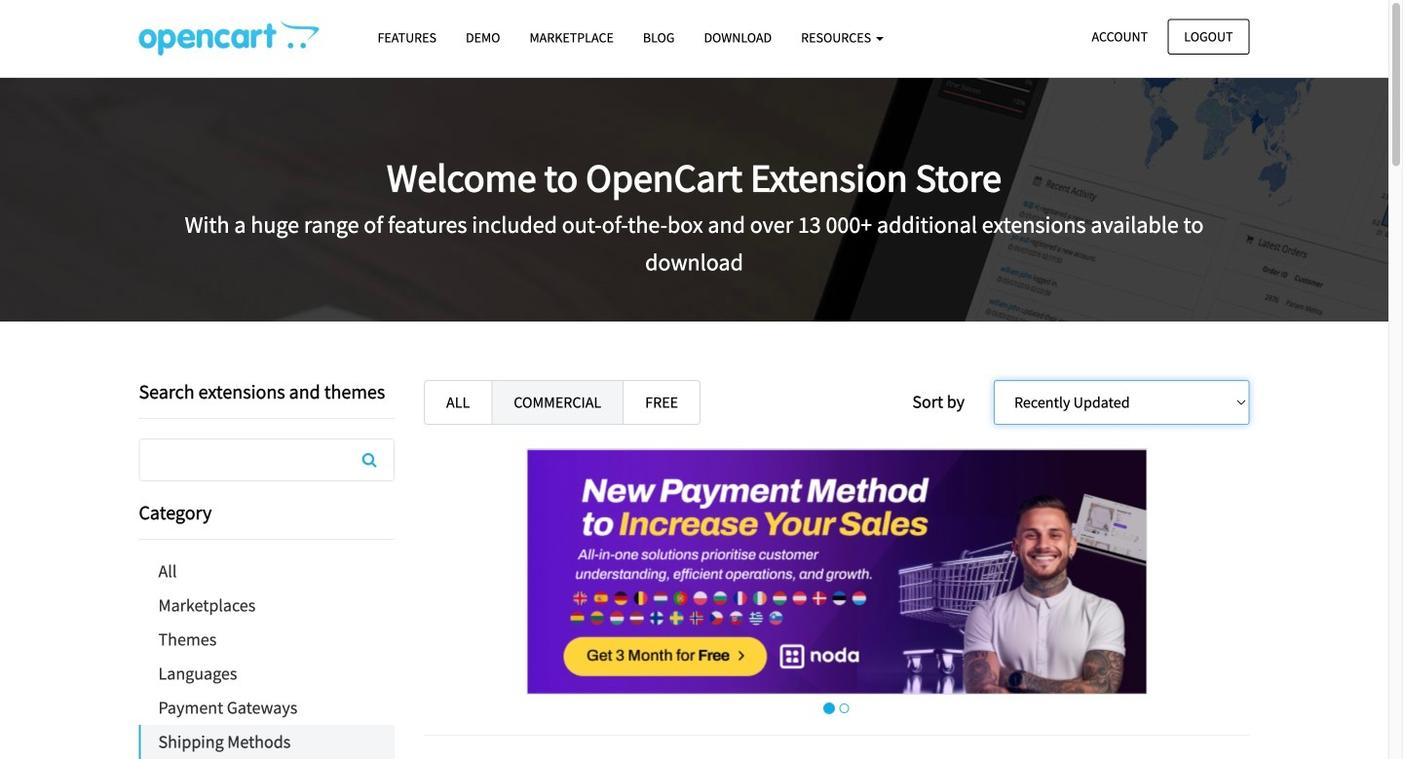 Task type: vqa. For each thing, say whether or not it's contained in the screenshot.
the rightmost automatically
no



Task type: locate. For each thing, give the bounding box(es) containing it.
node image
[[526, 448, 1147, 695]]

search image
[[362, 452, 377, 468]]

None text field
[[140, 440, 394, 480]]



Task type: describe. For each thing, give the bounding box(es) containing it.
opencart shipping extensions image
[[139, 20, 319, 56]]



